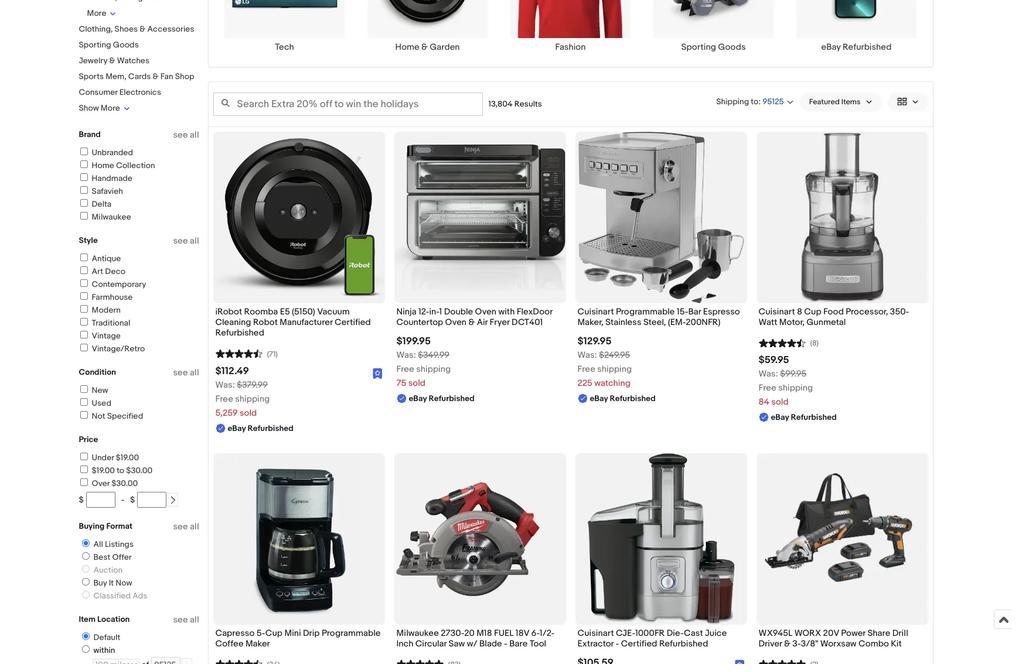 Task type: describe. For each thing, give the bounding box(es) containing it.
tech link
[[213, 0, 356, 53]]

delta
[[92, 199, 111, 209]]

ebay for $199.95
[[409, 394, 427, 404]]

contemporary
[[92, 280, 146, 290]]

fryer
[[490, 317, 510, 328]]

home for home & garden
[[395, 42, 419, 53]]

$ for maximum value text box
[[130, 495, 135, 505]]

5 out of 5 stars image for inch
[[397, 659, 443, 665]]

it
[[109, 578, 114, 588]]

safavieh link
[[78, 186, 123, 196]]

maker
[[246, 639, 270, 650]]

home & garden
[[395, 42, 460, 53]]

0 vertical spatial $30.00
[[126, 466, 153, 476]]

Used checkbox
[[80, 399, 88, 406]]

cuisinart 8 cup food processor, 350-watt motor, gunmetal image
[[756, 132, 928, 304]]

accessories
[[147, 24, 194, 34]]

all for contemporary
[[190, 236, 199, 247]]

$349.99
[[418, 350, 450, 361]]

5 out of 5 stars image for 3-
[[759, 659, 806, 665]]

home for home collection
[[92, 161, 114, 171]]

$199.95 was: $349.99 free shipping 75 sold
[[397, 336, 451, 389]]

ebay refurbished for $129.95
[[590, 394, 656, 404]]

Unbranded checkbox
[[80, 148, 88, 155]]

5 see from the top
[[173, 615, 188, 626]]

share
[[868, 628, 890, 639]]

home collection
[[92, 161, 155, 171]]

ebay refurbished for $199.95
[[409, 394, 475, 404]]

vintage
[[92, 331, 121, 341]]

1 vertical spatial $30.00
[[111, 479, 138, 489]]

certified for manufacturer
[[335, 317, 371, 328]]

electronics
[[119, 87, 161, 97]]

bar
[[688, 307, 701, 318]]

shoes
[[115, 24, 138, 34]]

cuisinart for extractor
[[578, 628, 614, 639]]

featured items button
[[800, 93, 882, 111]]

die-
[[667, 628, 684, 639]]

wx945l
[[759, 628, 793, 639]]

200nfr)
[[686, 317, 721, 328]]

Traditional checkbox
[[80, 318, 88, 326]]

see all for contemporary
[[173, 236, 199, 247]]

sporting inside list
[[681, 42, 716, 53]]

cup for motor,
[[804, 307, 821, 318]]

3/8"
[[801, 639, 818, 650]]

format
[[106, 522, 133, 532]]

item location
[[79, 615, 130, 625]]

antique
[[92, 254, 121, 264]]

see all for handmade
[[173, 130, 199, 141]]

5 all from the top
[[190, 615, 199, 626]]

cuisinart for watt
[[759, 307, 795, 318]]

ebay refurbished for $59.95
[[771, 413, 837, 423]]

buying format
[[79, 522, 133, 532]]

best
[[93, 553, 110, 563]]

cje-
[[616, 628, 635, 639]]

vacuum
[[317, 307, 350, 318]]

capresso 5-cup mini drip programmable coffee maker link
[[215, 628, 382, 653]]

collection
[[116, 161, 155, 171]]

Farmhouse checkbox
[[80, 292, 88, 300]]

& left fan
[[153, 72, 159, 81]]

1 horizontal spatial [object undefined] image
[[735, 661, 745, 665]]

auction link
[[77, 566, 125, 576]]

classified ads
[[93, 591, 147, 601]]

consumer electronics link
[[79, 87, 161, 97]]

Art Deco checkbox
[[80, 267, 88, 274]]

4 see all button from the top
[[173, 522, 199, 533]]

$19.00 to $30.00
[[92, 466, 153, 476]]

sporting inside clothing, shoes & accessories sporting goods jewelry & watches sports mem, cards & fan shop consumer electronics
[[79, 40, 111, 50]]

vintage/retro
[[92, 344, 145, 354]]

5-
[[257, 628, 265, 639]]

225
[[578, 378, 593, 389]]

all
[[93, 540, 103, 550]]

see all button for contemporary
[[173, 236, 199, 247]]

cleaning
[[215, 317, 251, 328]]

Auction radio
[[82, 566, 89, 573]]

ebay refurbished link
[[785, 0, 928, 53]]

espresso
[[703, 307, 740, 318]]

ninja
[[397, 307, 417, 318]]

under $19.00
[[92, 453, 139, 463]]

sold for $59.95
[[772, 397, 789, 408]]

buy it now
[[93, 578, 132, 588]]

farmhouse link
[[78, 292, 133, 302]]

350-
[[890, 307, 909, 318]]

cuisinart programmable 15-bar espresso maker, stainless steel, (em-200nfr) image
[[575, 132, 747, 304]]

4.5 out of 5 stars image for $59.95
[[759, 337, 806, 348]]

1 horizontal spatial goods
[[718, 42, 746, 53]]

combo
[[859, 639, 889, 650]]

1 vertical spatial more
[[101, 103, 120, 113]]

processor,
[[846, 307, 888, 318]]

3-
[[793, 639, 801, 650]]

cards
[[128, 72, 151, 81]]

goods inside clothing, shoes & accessories sporting goods jewelry & watches sports mem, cards & fan shop consumer electronics
[[113, 40, 139, 50]]

Vintage/Retro checkbox
[[80, 344, 88, 352]]

with
[[498, 307, 515, 318]]

programmable inside capresso 5-cup mini drip programmable coffee maker
[[322, 628, 381, 639]]

all for not specified
[[190, 367, 199, 379]]

show more button
[[79, 103, 130, 113]]

featured
[[809, 97, 840, 107]]

free for $199.95
[[397, 364, 414, 375]]

shipping for $59.95
[[779, 383, 813, 394]]

& inside ninja 12-in-1 double oven with flexdoor countertop oven & air fryer dct401
[[469, 317, 475, 328]]

- inside milwaukee 2730-20 m18 fuel 18v 6-1/2- inch circular saw w/ blade - bare tool
[[504, 639, 508, 650]]

20
[[464, 628, 475, 639]]

shipping for $199.95
[[416, 364, 451, 375]]

Best Offer radio
[[82, 553, 89, 560]]

Vintage checkbox
[[80, 331, 88, 339]]

go image
[[183, 662, 191, 665]]

cuisinart programmable 15-bar espresso maker, stainless steel, (em-200nfr) link
[[578, 307, 745, 331]]

garden
[[430, 42, 460, 53]]

not specified
[[92, 411, 143, 421]]

refurbished inside cuisinart cje-1000fr die-cast juice extractor - certified refurbished
[[659, 639, 708, 650]]

view: gallery view image
[[897, 96, 919, 108]]

- inside cuisinart cje-1000fr die-cast juice extractor - certified refurbished
[[616, 639, 619, 650]]

fan
[[160, 72, 173, 81]]

price
[[79, 435, 98, 445]]

mini
[[284, 628, 301, 639]]

see all button for handmade
[[173, 130, 199, 141]]

4 see all from the top
[[173, 522, 199, 533]]

shipping for $129.95
[[597, 364, 632, 375]]

offer
[[112, 553, 132, 563]]

milwaukee link
[[78, 212, 131, 222]]

milwaukee 2730-20 m18 fuel 18v 6-1/2- inch circular saw w/ blade - bare tool link
[[397, 628, 564, 653]]

0 vertical spatial more
[[87, 8, 106, 18]]

2730-
[[441, 628, 464, 639]]

to for :
[[751, 96, 759, 106]]

unbranded
[[92, 148, 133, 158]]

ebay refurbished down was: $379.99 free shipping 5,259 sold
[[228, 423, 294, 433]]

Home Collection checkbox
[[80, 161, 88, 168]]

Enter your search keyword text field
[[213, 93, 483, 116]]

farmhouse
[[92, 292, 133, 302]]

all listings
[[93, 540, 134, 550]]

new link
[[78, 386, 108, 396]]

$19.00 to $30.00 link
[[78, 466, 153, 476]]

modern link
[[78, 305, 121, 315]]

15-
[[677, 307, 688, 318]]

sporting goods
[[681, 42, 746, 53]]

1000fr
[[635, 628, 665, 639]]

13,804
[[489, 99, 513, 109]]

within
[[93, 646, 115, 656]]

8
[[797, 307, 802, 318]]

0 horizontal spatial [object undefined] image
[[373, 368, 382, 379]]

drill
[[892, 628, 908, 639]]

Minimum Value text field
[[86, 492, 115, 508]]

default link
[[77, 633, 123, 643]]

power
[[841, 628, 866, 639]]

shipping inside was: $379.99 free shipping 5,259 sold
[[235, 394, 270, 405]]

kit
[[891, 639, 902, 650]]

best offer link
[[77, 553, 134, 563]]

tool
[[530, 639, 546, 650]]

ebay down 5,259
[[228, 423, 246, 433]]

Antique checkbox
[[80, 254, 88, 261]]

5 see all button from the top
[[173, 615, 199, 626]]

maker,
[[578, 317, 604, 328]]

see for contemporary
[[173, 236, 188, 247]]



Task type: locate. For each thing, give the bounding box(es) containing it.
(em-
[[668, 317, 686, 328]]

to left the 95125
[[751, 96, 759, 106]]

home up handmade link
[[92, 161, 114, 171]]

was: inside $59.95 was: $99.95 free shipping 84 sold
[[759, 369, 778, 380]]

cup left mini
[[265, 628, 283, 639]]

over $30.00 link
[[78, 479, 138, 489]]

4.5 out of 5 stars image down coffee
[[215, 659, 262, 665]]

was: for $199.95
[[397, 350, 416, 361]]

0 horizontal spatial -
[[121, 495, 124, 505]]

1 5 out of 5 stars image from the left
[[397, 659, 443, 665]]

Delta checkbox
[[80, 199, 88, 207]]

& left air
[[469, 317, 475, 328]]

capresso 5-cup mini drip programmable coffee maker image
[[238, 453, 360, 625]]

ebay for $129.95
[[590, 394, 608, 404]]

- left bare
[[504, 639, 508, 650]]

list containing tech
[[208, 0, 933, 67]]

roomba
[[244, 307, 278, 318]]

capresso 5-cup mini drip programmable coffee maker
[[215, 628, 381, 650]]

used
[[92, 399, 111, 409]]

was: for $59.95
[[759, 369, 778, 380]]

0 horizontal spatial certified
[[335, 317, 371, 328]]

1 vertical spatial certified
[[621, 639, 657, 650]]

1 vertical spatial programmable
[[322, 628, 381, 639]]

5 see all from the top
[[173, 615, 199, 626]]

New checkbox
[[80, 386, 88, 393]]

show
[[79, 103, 99, 113]]

irobot roomba e5 (5150) vacuum cleaning robot manufacturer certified refurbished
[[215, 307, 371, 339]]

fuel
[[494, 628, 514, 639]]

ebay down $199.95 was: $349.99 free shipping 75 sold
[[409, 394, 427, 404]]

4.5 out of 5 stars image up $59.95
[[759, 337, 806, 348]]

5 out of 5 stars image down circular
[[397, 659, 443, 665]]

Maximum Value text field
[[137, 492, 167, 508]]

- down over $30.00
[[121, 495, 124, 505]]

shipping inside $199.95 was: $349.99 free shipping 75 sold
[[416, 364, 451, 375]]

0 horizontal spatial home
[[92, 161, 114, 171]]

ebay refurbished down watching
[[590, 394, 656, 404]]

to for $30.00
[[117, 466, 124, 476]]

was: down $199.95
[[397, 350, 416, 361]]

1 horizontal spatial [object undefined] image
[[735, 660, 745, 665]]

1 see from the top
[[173, 130, 188, 141]]

1 horizontal spatial cup
[[804, 307, 821, 318]]

1 vertical spatial home
[[92, 161, 114, 171]]

- right extractor
[[616, 639, 619, 650]]

cuisinart 8 cup food processor, 350- watt motor, gunmetal link
[[759, 307, 926, 331]]

$
[[79, 495, 84, 505], [130, 495, 135, 505]]

sold right 5,259
[[240, 408, 257, 419]]

more down consumer electronics link
[[101, 103, 120, 113]]

see for not specified
[[173, 367, 188, 379]]

2 horizontal spatial sold
[[772, 397, 789, 408]]

free inside $199.95 was: $349.99 free shipping 75 sold
[[397, 364, 414, 375]]

best offer
[[93, 553, 132, 563]]

more
[[87, 8, 106, 18], [101, 103, 120, 113]]

0 horizontal spatial cup
[[265, 628, 283, 639]]

& left garden
[[421, 42, 428, 53]]

$ left maximum value text box
[[130, 495, 135, 505]]

was: down $112.49
[[215, 380, 235, 391]]

milwaukee for milwaukee 2730-20 m18 fuel 18v 6-1/2- inch circular saw w/ blade - bare tool
[[397, 628, 439, 639]]

oven left with
[[475, 307, 497, 318]]

e5
[[280, 307, 290, 318]]

Under $19.00 checkbox
[[80, 453, 88, 461]]

milwaukee for milwaukee
[[92, 212, 131, 222]]

certified
[[335, 317, 371, 328], [621, 639, 657, 650]]

Default radio
[[82, 633, 89, 641]]

cup inside capresso 5-cup mini drip programmable coffee maker
[[265, 628, 283, 639]]

1 vertical spatial $19.00
[[92, 466, 115, 476]]

cuisinart programmable 15-bar espresso maker, stainless steel, (em-200nfr)
[[578, 307, 740, 328]]

buying
[[79, 522, 105, 532]]

cup inside cuisinart 8 cup food processor, 350- watt motor, gunmetal
[[804, 307, 821, 318]]

4 see from the top
[[173, 522, 188, 533]]

circular
[[415, 639, 447, 650]]

goods up shipping
[[718, 42, 746, 53]]

Modern checkbox
[[80, 305, 88, 313]]

5 out of 5 stars image down driver
[[759, 659, 806, 665]]

shipping
[[716, 96, 749, 106]]

shipping to : 95125
[[716, 96, 784, 107]]

shop
[[175, 72, 194, 81]]

$19.00 up $19.00 to $30.00
[[116, 453, 139, 463]]

default
[[93, 633, 120, 643]]

2 horizontal spatial -
[[616, 639, 619, 650]]

all for handmade
[[190, 130, 199, 141]]

submit price range image
[[169, 497, 177, 505]]

1 horizontal spatial $19.00
[[116, 453, 139, 463]]

1 horizontal spatial programmable
[[616, 307, 675, 318]]

worx
[[795, 628, 821, 639]]

Not Specified checkbox
[[80, 411, 88, 419]]

manufacturer
[[280, 317, 333, 328]]

0 horizontal spatial to
[[117, 466, 124, 476]]

all
[[190, 130, 199, 141], [190, 236, 199, 247], [190, 367, 199, 379], [190, 522, 199, 533], [190, 615, 199, 626]]

free inside $59.95 was: $99.95 free shipping 84 sold
[[759, 383, 777, 394]]

0 horizontal spatial $
[[79, 495, 84, 505]]

cuisinart inside the cuisinart programmable 15-bar espresso maker, stainless steel, (em-200nfr)
[[578, 307, 614, 318]]

3 see all from the top
[[173, 367, 199, 379]]

buy it now link
[[77, 578, 135, 588]]

modern
[[92, 305, 121, 315]]

2 5 out of 5 stars image from the left
[[759, 659, 806, 665]]

ebay refurbished inside list
[[821, 42, 892, 53]]

traditional link
[[78, 318, 130, 328]]

cuisinart cje-1000fr die-cast juice extractor - certified refurbished link
[[578, 628, 745, 653]]

1 vertical spatial to
[[117, 466, 124, 476]]

home & garden link
[[356, 0, 499, 53]]

[object undefined] image
[[373, 368, 382, 379], [735, 660, 745, 665]]

see all for not specified
[[173, 367, 199, 379]]

4.5 out of 5 stars image
[[759, 337, 806, 348], [215, 348, 262, 359], [215, 659, 262, 665]]

see
[[173, 130, 188, 141], [173, 236, 188, 247], [173, 367, 188, 379], [173, 522, 188, 533], [173, 615, 188, 626]]

0 horizontal spatial goods
[[113, 40, 139, 50]]

free up 225
[[578, 364, 595, 375]]

& inside wx945l worx 20v power share drill driver & 3-3/8" worxsaw combo kit
[[784, 639, 791, 650]]

milwaukee left the 2730- at the bottom left of the page
[[397, 628, 439, 639]]

$ down over $30.00 option
[[79, 495, 84, 505]]

1 horizontal spatial sporting
[[681, 42, 716, 53]]

$ for the minimum value text box
[[79, 495, 84, 505]]

oven right 1
[[445, 317, 467, 328]]

4 all from the top
[[190, 522, 199, 533]]

wx945l worx 20v power share drill driver & 3-3/8" worxsaw combo kit link
[[759, 628, 926, 653]]

free inside was: $379.99 free shipping 5,259 sold
[[215, 394, 233, 405]]

irobot roomba e5 (5150) vacuum cleaning robot manufacturer certified refurbished image
[[213, 138, 385, 297]]

milwaukee inside milwaukee 2730-20 m18 fuel 18v 6-1/2- inch circular saw w/ blade - bare tool
[[397, 628, 439, 639]]

list
[[208, 0, 933, 67]]

1 horizontal spatial sold
[[408, 378, 425, 389]]

home collection link
[[78, 161, 155, 171]]

art deco
[[92, 267, 126, 277]]

goods down shoes
[[113, 40, 139, 50]]

4.5 out of 5 stars image for $112.49
[[215, 348, 262, 359]]

0 horizontal spatial [object undefined] image
[[373, 368, 382, 379]]

was: for $129.95
[[578, 350, 597, 361]]

milwaukee 2730-20 m18 fuel 18v 6-1/2-inch circular saw w/ blade - bare tool image
[[394, 453, 566, 625]]

cuisinart left cje-
[[578, 628, 614, 639]]

1 vertical spatial [object undefined] image
[[735, 660, 745, 665]]

0 vertical spatial [object undefined] image
[[373, 368, 382, 379]]

delta link
[[78, 199, 111, 209]]

ebay refurbished down $199.95 was: $349.99 free shipping 75 sold
[[409, 394, 475, 404]]

free inside $129.95 was: $249.95 free shipping 225 watching
[[578, 364, 595, 375]]

95125
[[763, 97, 784, 107]]

items
[[842, 97, 861, 107]]

ebay down $59.95 was: $99.95 free shipping 84 sold
[[771, 413, 789, 423]]

0 horizontal spatial sporting goods link
[[79, 40, 139, 50]]

cuisinart inside cuisinart 8 cup food processor, 350- watt motor, gunmetal
[[759, 307, 795, 318]]

vintage/retro link
[[78, 344, 145, 354]]

18v
[[516, 628, 529, 639]]

Milwaukee checkbox
[[80, 212, 88, 220]]

ebay refurbished down $59.95 was: $99.95 free shipping 84 sold
[[771, 413, 837, 423]]

1 vertical spatial milwaukee
[[397, 628, 439, 639]]

see for handmade
[[173, 130, 188, 141]]

was: $379.99 free shipping 5,259 sold
[[215, 380, 270, 419]]

0 horizontal spatial milwaukee
[[92, 212, 131, 222]]

shipping inside $129.95 was: $249.95 free shipping 225 watching
[[597, 364, 632, 375]]

ebay inside ebay refurbished link
[[821, 42, 841, 53]]

0 horizontal spatial oven
[[445, 317, 467, 328]]

free up 75
[[397, 364, 414, 375]]

milwaukee down delta
[[92, 212, 131, 222]]

clothing, shoes & accessories link
[[79, 24, 194, 34]]

shipping down $379.99
[[235, 394, 270, 405]]

robot
[[253, 317, 278, 328]]

Buy It Now radio
[[82, 578, 89, 586]]

$19.00 to $30.00 checkbox
[[80, 466, 88, 474]]

under $19.00 link
[[78, 453, 139, 463]]

Over $30.00 checkbox
[[80, 479, 88, 486]]

5 out of 5 stars image
[[397, 659, 443, 665], [759, 659, 806, 665]]

ebay for $59.95
[[771, 413, 789, 423]]

free up 84
[[759, 383, 777, 394]]

2 see from the top
[[173, 236, 188, 247]]

free for $59.95
[[759, 383, 777, 394]]

0 vertical spatial programmable
[[616, 307, 675, 318]]

95125 text field
[[151, 658, 181, 665]]

2 all from the top
[[190, 236, 199, 247]]

sold inside was: $379.99 free shipping 5,259 sold
[[240, 408, 257, 419]]

programmable inside the cuisinart programmable 15-bar espresso maker, stainless steel, (em-200nfr)
[[616, 307, 675, 318]]

Handmade checkbox
[[80, 173, 88, 181]]

was: inside $199.95 was: $349.99 free shipping 75 sold
[[397, 350, 416, 361]]

& right shoes
[[140, 24, 146, 34]]

1 horizontal spatial $
[[130, 495, 135, 505]]

0 horizontal spatial sold
[[240, 408, 257, 419]]

tech
[[275, 42, 294, 53]]

3 see all button from the top
[[173, 367, 199, 379]]

coffee
[[215, 639, 244, 650]]

certified inside irobot roomba e5 (5150) vacuum cleaning robot manufacturer certified refurbished
[[335, 317, 371, 328]]

All Listings radio
[[82, 540, 89, 547]]

free up 5,259
[[215, 394, 233, 405]]

to down under $19.00
[[117, 466, 124, 476]]

Contemporary checkbox
[[80, 280, 88, 287]]

$379.99
[[237, 380, 268, 391]]

ebay refurbished up items in the right of the page
[[821, 42, 892, 53]]

Safavieh checkbox
[[80, 186, 88, 194]]

1 horizontal spatial milwaukee
[[397, 628, 439, 639]]

wx945l worx 20v power share drill driver & 3-3/8" worxsaw combo kit image
[[756, 468, 928, 611]]

cuisinart inside cuisinart cje-1000fr die-cast juice extractor - certified refurbished
[[578, 628, 614, 639]]

1 horizontal spatial 5 out of 5 stars image
[[759, 659, 806, 665]]

ebay up featured items
[[821, 42, 841, 53]]

cup for maker
[[265, 628, 283, 639]]

to inside shipping to : 95125
[[751, 96, 759, 106]]

sports
[[79, 72, 104, 81]]

see all
[[173, 130, 199, 141], [173, 236, 199, 247], [173, 367, 199, 379], [173, 522, 199, 533], [173, 615, 199, 626]]

0 horizontal spatial $19.00
[[92, 466, 115, 476]]

shipping down $249.95
[[597, 364, 632, 375]]

certified right manufacturer
[[335, 317, 371, 328]]

more up clothing,
[[87, 8, 106, 18]]

0 vertical spatial $19.00
[[116, 453, 139, 463]]

1 vertical spatial cup
[[265, 628, 283, 639]]

$249.95
[[599, 350, 630, 361]]

0 horizontal spatial 5 out of 5 stars image
[[397, 659, 443, 665]]

classified ads link
[[77, 591, 150, 601]]

shipping down $349.99
[[416, 364, 451, 375]]

sold right 84
[[772, 397, 789, 408]]

sold for $199.95
[[408, 378, 425, 389]]

certified for -
[[621, 639, 657, 650]]

0 horizontal spatial programmable
[[322, 628, 381, 639]]

watching
[[594, 378, 631, 389]]

2 see all button from the top
[[173, 236, 199, 247]]

1 horizontal spatial -
[[504, 639, 508, 650]]

:
[[759, 96, 761, 106]]

within radio
[[82, 646, 89, 654]]

Classified Ads radio
[[82, 591, 89, 599]]

$112.49
[[215, 365, 249, 377]]

20v
[[823, 628, 839, 639]]

(71)
[[267, 350, 278, 359]]

1 $ from the left
[[79, 495, 84, 505]]

1 horizontal spatial certified
[[621, 639, 657, 650]]

cuisinart for stainless
[[578, 307, 614, 318]]

1 horizontal spatial sporting goods link
[[642, 0, 785, 53]]

1/2-
[[540, 628, 555, 639]]

ninja 12-in-1 double oven with flexdoor countertop oven & air fryer dct401 image
[[394, 132, 566, 304]]

not specified link
[[78, 411, 143, 421]]

cuisinart up $129.95 in the right of the page
[[578, 307, 614, 318]]

certified inside cuisinart cje-1000fr die-cast juice extractor - certified refurbished
[[621, 639, 657, 650]]

3 see from the top
[[173, 367, 188, 379]]

1 horizontal spatial home
[[395, 42, 419, 53]]

show more
[[79, 103, 120, 113]]

used link
[[78, 399, 111, 409]]

sold inside $59.95 was: $99.95 free shipping 84 sold
[[772, 397, 789, 408]]

1 vertical spatial [object undefined] image
[[735, 661, 745, 665]]

1 see all from the top
[[173, 130, 199, 141]]

2 $ from the left
[[130, 495, 135, 505]]

1 see all button from the top
[[173, 130, 199, 141]]

sold
[[408, 378, 425, 389], [772, 397, 789, 408], [240, 408, 257, 419]]

home inside list
[[395, 42, 419, 53]]

to
[[751, 96, 759, 106], [117, 466, 124, 476]]

sold right 75
[[408, 378, 425, 389]]

was: down $129.95 in the right of the page
[[578, 350, 597, 361]]

$129.95
[[578, 336, 612, 348]]

0 horizontal spatial sporting
[[79, 40, 111, 50]]

[object undefined] image
[[373, 368, 382, 379], [735, 661, 745, 665]]

unbranded link
[[78, 148, 133, 158]]

shipping down $99.95
[[779, 383, 813, 394]]

$199.95
[[397, 336, 431, 348]]

0 vertical spatial to
[[751, 96, 759, 106]]

4.5 out of 5 stars image up $112.49
[[215, 348, 262, 359]]

cuisinart left 8
[[759, 307, 795, 318]]

& inside list
[[421, 42, 428, 53]]

refurbished inside irobot roomba e5 (5150) vacuum cleaning robot manufacturer certified refurbished
[[215, 328, 264, 339]]

shipping inside $59.95 was: $99.95 free shipping 84 sold
[[779, 383, 813, 394]]

$30.00 down under $19.00
[[126, 466, 153, 476]]

gunmetal
[[807, 317, 846, 328]]

0 vertical spatial cup
[[804, 307, 821, 318]]

home left garden
[[395, 42, 419, 53]]

oven
[[475, 307, 497, 318], [445, 317, 467, 328]]

was: inside was: $379.99 free shipping 5,259 sold
[[215, 380, 235, 391]]

$30.00 down $19.00 to $30.00
[[111, 479, 138, 489]]

sold inside $199.95 was: $349.99 free shipping 75 sold
[[408, 378, 425, 389]]

blade
[[480, 639, 502, 650]]

cuisinart cje-1000fr die-cast juice extractor - certified refurbished image
[[587, 453, 735, 625]]

see all button
[[173, 130, 199, 141], [173, 236, 199, 247], [173, 367, 199, 379], [173, 522, 199, 533], [173, 615, 199, 626]]

0 vertical spatial [object undefined] image
[[373, 368, 382, 379]]

1 horizontal spatial to
[[751, 96, 759, 106]]

-
[[121, 495, 124, 505], [504, 639, 508, 650], [616, 639, 619, 650]]

was: inside $129.95 was: $249.95 free shipping 225 watching
[[578, 350, 597, 361]]

0 vertical spatial certified
[[335, 317, 371, 328]]

cup right 8
[[804, 307, 821, 318]]

(5150)
[[292, 307, 315, 318]]

$99.95
[[780, 369, 807, 380]]

ninja 12-in-1 double oven with flexdoor countertop oven & air fryer dct401
[[397, 307, 553, 328]]

cuisinart cje-1000fr die-cast juice extractor - certified refurbished
[[578, 628, 727, 650]]

over $30.00
[[92, 479, 138, 489]]

0 vertical spatial home
[[395, 42, 419, 53]]

1 all from the top
[[190, 130, 199, 141]]

under
[[92, 453, 114, 463]]

3 all from the top
[[190, 367, 199, 379]]

extractor
[[578, 639, 614, 650]]

deco
[[105, 267, 126, 277]]

certified left die-
[[621, 639, 657, 650]]

steel,
[[644, 317, 666, 328]]

0 vertical spatial milwaukee
[[92, 212, 131, 222]]

1 horizontal spatial oven
[[475, 307, 497, 318]]

$19.00 down under
[[92, 466, 115, 476]]

see all button for not specified
[[173, 367, 199, 379]]

cup
[[804, 307, 821, 318], [265, 628, 283, 639]]

& left 3-
[[784, 639, 791, 650]]

2 see all from the top
[[173, 236, 199, 247]]

was: down $59.95
[[759, 369, 778, 380]]

ebay down watching
[[590, 394, 608, 404]]

& up mem,
[[109, 56, 115, 66]]

free for $129.95
[[578, 364, 595, 375]]



Task type: vqa. For each thing, say whether or not it's contained in the screenshot.
Contemporary 'see'
yes



